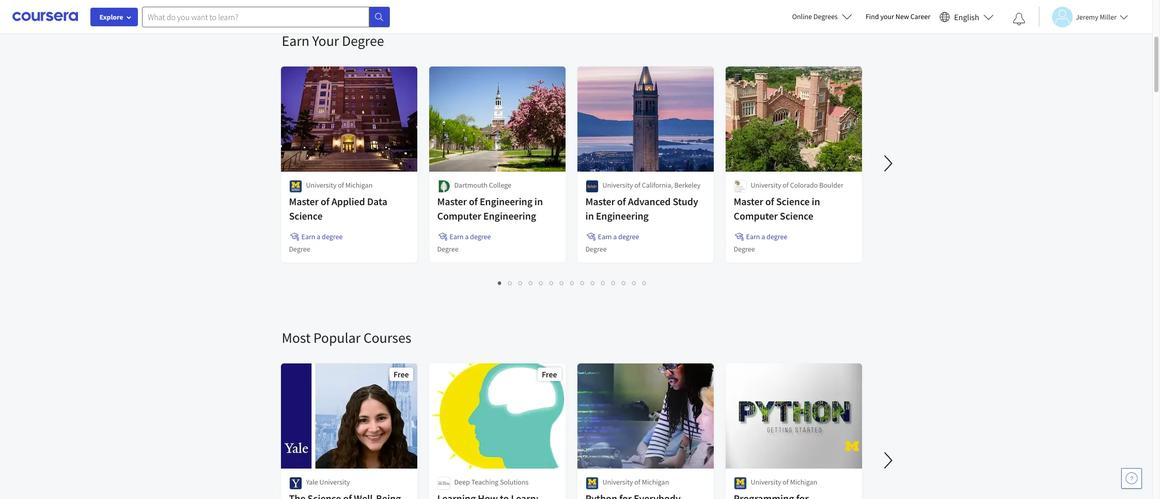 Task type: locate. For each thing, give the bounding box(es) containing it.
computer down dartmouth
[[437, 210, 481, 223]]

most popular courses carousel element
[[277, 298, 1160, 500]]

master for master of applied data science
[[289, 195, 319, 208]]

jeremy miller
[[1076, 12, 1117, 21]]

13 button
[[619, 277, 630, 289]]

master inside master of engineering in computer engineering
[[437, 195, 467, 208]]

earn a degree down master of science in computer science
[[746, 232, 787, 242]]

master
[[289, 195, 319, 208], [437, 195, 467, 208], [585, 195, 615, 208], [734, 195, 763, 208]]

next slide image
[[876, 151, 901, 176], [876, 449, 901, 474]]

7
[[560, 278, 564, 288]]

1 horizontal spatial in
[[585, 210, 594, 223]]

computer inside master of engineering in computer engineering
[[437, 210, 481, 223]]

master of science in computer science
[[734, 195, 820, 223]]

teaching
[[471, 478, 499, 488]]

master down dartmouth college icon
[[437, 195, 467, 208]]

engineering inside master of advanced study in engineering
[[596, 210, 649, 223]]

master down university of colorado boulder icon
[[734, 195, 763, 208]]

earn your degree
[[282, 32, 384, 50]]

university for second university of michigan image from right
[[603, 478, 633, 488]]

university of michigan
[[306, 181, 373, 190], [603, 478, 669, 488], [751, 478, 817, 488]]

1 master from the left
[[289, 195, 319, 208]]

earn up 11
[[598, 232, 612, 242]]

explore
[[99, 12, 123, 22]]

michigan inside earn your degree carousel element
[[345, 181, 373, 190]]

2 computer from the left
[[734, 210, 778, 223]]

degree for master of science in computer science
[[734, 245, 755, 254]]

degree for applied
[[322, 232, 343, 242]]

most popular courses
[[282, 329, 411, 348]]

deep teaching solutions image
[[437, 478, 450, 491]]

a
[[317, 232, 320, 242], [465, 232, 469, 242], [613, 232, 617, 242], [761, 232, 765, 242]]

a down master of engineering in computer engineering
[[465, 232, 469, 242]]

university for university of colorado boulder icon
[[751, 181, 781, 190]]

michigan for 1st university of michigan image from the right
[[790, 478, 817, 488]]

2 earn a degree from the left
[[450, 232, 491, 242]]

advanced
[[628, 195, 671, 208]]

0 horizontal spatial university of michigan image
[[585, 478, 598, 491]]

11 button
[[598, 277, 609, 289]]

2 university of michigan image from the left
[[734, 478, 747, 491]]

1 horizontal spatial michigan
[[642, 478, 669, 488]]

15
[[643, 278, 651, 288]]

university of michigan link
[[576, 363, 715, 500], [724, 363, 863, 500]]

14
[[632, 278, 640, 288]]

9
[[581, 278, 585, 288]]

degree down master of engineering in computer engineering
[[470, 232, 491, 242]]

computer down university of colorado boulder icon
[[734, 210, 778, 223]]

2 next slide image from the top
[[876, 449, 901, 474]]

2 horizontal spatial university of michigan
[[751, 478, 817, 488]]

university for university of michigan icon
[[306, 181, 336, 190]]

master for master of science in computer science
[[734, 195, 763, 208]]

degree
[[342, 32, 384, 50], [289, 245, 310, 254], [437, 245, 458, 254], [585, 245, 607, 254], [734, 245, 755, 254]]

6
[[550, 278, 554, 288]]

earn a degree down master of engineering in computer engineering
[[450, 232, 491, 242]]

list inside earn your degree carousel element
[[282, 277, 863, 289]]

1 a from the left
[[317, 232, 320, 242]]

a down master of science in computer science
[[761, 232, 765, 242]]

2 university of michigan link from the left
[[724, 363, 863, 500]]

online degrees
[[792, 12, 838, 21]]

jeremy
[[1076, 12, 1098, 21]]

online degrees button
[[784, 5, 860, 28]]

coursera image
[[12, 8, 78, 25]]

next slide image inside earn your degree carousel element
[[876, 151, 901, 176]]

university of michigan image
[[585, 478, 598, 491], [734, 478, 747, 491]]

master inside master of advanced study in engineering
[[585, 195, 615, 208]]

earn a degree for advanced
[[598, 232, 639, 242]]

most
[[282, 329, 311, 348]]

of inside master of applied data science
[[321, 195, 329, 208]]

4 master from the left
[[734, 195, 763, 208]]

in inside master of science in computer science
[[812, 195, 820, 208]]

5
[[539, 278, 543, 288]]

in
[[535, 195, 543, 208], [812, 195, 820, 208], [585, 210, 594, 223]]

yale university image
[[289, 478, 302, 491]]

master inside master of applied data science
[[289, 195, 319, 208]]

master of applied data science
[[289, 195, 387, 223]]

1 horizontal spatial university of michigan link
[[724, 363, 863, 500]]

degree
[[322, 232, 343, 242], [470, 232, 491, 242], [618, 232, 639, 242], [767, 232, 787, 242]]

None search field
[[142, 6, 390, 27]]

degrees
[[814, 12, 838, 21]]

science
[[776, 195, 810, 208], [289, 210, 323, 223], [780, 210, 813, 223]]

2 horizontal spatial in
[[812, 195, 820, 208]]

university of michigan image
[[289, 180, 302, 193]]

master for master of advanced study in engineering
[[585, 195, 615, 208]]

2 degree from the left
[[470, 232, 491, 242]]

2 horizontal spatial michigan
[[790, 478, 817, 488]]

find your new career
[[866, 12, 930, 21]]

3 a from the left
[[613, 232, 617, 242]]

your
[[880, 12, 894, 21]]

a down master of advanced study in engineering
[[613, 232, 617, 242]]

0 horizontal spatial university of michigan
[[306, 181, 373, 190]]

2 a from the left
[[465, 232, 469, 242]]

1 free from the left
[[394, 370, 409, 380]]

4 a from the left
[[761, 232, 765, 242]]

4 earn a degree from the left
[[746, 232, 787, 242]]

0 horizontal spatial computer
[[437, 210, 481, 223]]

earn a degree for applied
[[301, 232, 343, 242]]

3 degree from the left
[[618, 232, 639, 242]]

earn a degree
[[301, 232, 343, 242], [450, 232, 491, 242], [598, 232, 639, 242], [746, 232, 787, 242]]

english
[[954, 12, 979, 22]]

earn for master of science in computer science
[[746, 232, 760, 242]]

earn a degree for engineering
[[450, 232, 491, 242]]

list
[[282, 277, 863, 289]]

engineering
[[480, 195, 533, 208], [483, 210, 536, 223], [596, 210, 649, 223]]

degree down master of applied data science
[[322, 232, 343, 242]]

14 button
[[629, 277, 640, 289]]

2 free from the left
[[542, 370, 557, 380]]

earn down master of engineering in computer engineering
[[450, 232, 464, 242]]

4 button
[[526, 277, 536, 289]]

earn a degree down master of applied data science
[[301, 232, 343, 242]]

courses
[[363, 329, 411, 348]]

earn a degree down master of advanced study in engineering
[[598, 232, 639, 242]]

7 button
[[557, 277, 567, 289]]

data
[[367, 195, 387, 208]]

a down master of applied data science
[[317, 232, 320, 242]]

1 computer from the left
[[437, 210, 481, 223]]

michigan for second university of michigan image from right
[[642, 478, 669, 488]]

master down university of michigan icon
[[289, 195, 319, 208]]

0 horizontal spatial in
[[535, 195, 543, 208]]

12
[[612, 278, 620, 288]]

degree for science
[[767, 232, 787, 242]]

1 degree from the left
[[322, 232, 343, 242]]

4
[[529, 278, 533, 288]]

4 degree from the left
[[767, 232, 787, 242]]

degree for master of applied data science
[[289, 245, 310, 254]]

0 horizontal spatial michigan
[[345, 181, 373, 190]]

earn for master of advanced study in engineering
[[598, 232, 612, 242]]

degree down master of advanced study in engineering
[[618, 232, 639, 242]]

online
[[792, 12, 812, 21]]

0 horizontal spatial university of michigan link
[[576, 363, 715, 500]]

3 master from the left
[[585, 195, 615, 208]]

list containing 1
[[282, 277, 863, 289]]

earn down master of science in computer science
[[746, 232, 760, 242]]

free
[[394, 370, 409, 380], [542, 370, 557, 380]]

next slide image for courses
[[876, 449, 901, 474]]

master for master of engineering in computer engineering
[[437, 195, 467, 208]]

0 vertical spatial next slide image
[[876, 151, 901, 176]]

degree for master of advanced study in engineering
[[585, 245, 607, 254]]

1 earn a degree from the left
[[301, 232, 343, 242]]

1 next slide image from the top
[[876, 151, 901, 176]]

1 horizontal spatial free
[[542, 370, 557, 380]]

1 horizontal spatial university of michigan image
[[734, 478, 747, 491]]

computer inside master of science in computer science
[[734, 210, 778, 223]]

1 horizontal spatial university of michigan
[[603, 478, 669, 488]]

of
[[338, 181, 344, 190], [634, 181, 640, 190], [783, 181, 789, 190], [321, 195, 329, 208], [469, 195, 478, 208], [617, 195, 626, 208], [765, 195, 774, 208], [634, 478, 640, 488], [783, 478, 789, 488]]

university
[[306, 181, 336, 190], [603, 181, 633, 190], [751, 181, 781, 190], [320, 478, 350, 488], [603, 478, 633, 488], [751, 478, 781, 488]]

dartmouth
[[454, 181, 488, 190]]

study
[[673, 195, 698, 208]]

free for yale university
[[394, 370, 409, 380]]

in inside master of engineering in computer engineering
[[535, 195, 543, 208]]

earn down master of applied data science
[[301, 232, 315, 242]]

master down university of california, berkeley "icon"
[[585, 195, 615, 208]]

next slide image for degree
[[876, 151, 901, 176]]

university for 1st university of michigan image from the right
[[751, 478, 781, 488]]

2 master from the left
[[437, 195, 467, 208]]

michigan
[[345, 181, 373, 190], [642, 478, 669, 488], [790, 478, 817, 488]]

university of colorado boulder image
[[734, 180, 747, 193]]

1 horizontal spatial computer
[[734, 210, 778, 223]]

1 vertical spatial next slide image
[[876, 449, 901, 474]]

degree down master of science in computer science
[[767, 232, 787, 242]]

3 earn a degree from the left
[[598, 232, 639, 242]]

computer
[[437, 210, 481, 223], [734, 210, 778, 223]]

university of colorado boulder
[[751, 181, 843, 190]]

earn
[[282, 32, 309, 50], [301, 232, 315, 242], [450, 232, 464, 242], [598, 232, 612, 242], [746, 232, 760, 242]]

0 horizontal spatial free
[[394, 370, 409, 380]]

9 button
[[577, 277, 588, 289]]

master inside master of science in computer science
[[734, 195, 763, 208]]



Task type: vqa. For each thing, say whether or not it's contained in the screenshot.
After
no



Task type: describe. For each thing, give the bounding box(es) containing it.
california,
[[642, 181, 673, 190]]

your
[[312, 32, 339, 50]]

english button
[[936, 0, 998, 34]]

of inside master of advanced study in engineering
[[617, 195, 626, 208]]

engineering for computer
[[483, 210, 536, 223]]

degree for master of engineering in computer engineering
[[437, 245, 458, 254]]

jeremy miller button
[[1039, 6, 1128, 27]]

engineering for in
[[596, 210, 649, 223]]

earn a degree for science
[[746, 232, 787, 242]]

yale university
[[306, 478, 350, 488]]

find your new career link
[[860, 10, 936, 23]]

applied
[[331, 195, 365, 208]]

13
[[622, 278, 630, 288]]

berkeley
[[674, 181, 701, 190]]

michigan for university of michigan icon
[[345, 181, 373, 190]]

computer for science
[[734, 210, 778, 223]]

earn left your
[[282, 32, 309, 50]]

dartmouth college
[[454, 181, 511, 190]]

a for engineering
[[465, 232, 469, 242]]

1 university of michigan image from the left
[[585, 478, 598, 491]]

12 button
[[608, 277, 620, 289]]

colorado
[[790, 181, 818, 190]]

show notifications image
[[1013, 13, 1025, 25]]

3 button
[[515, 277, 526, 289]]

university for university of california, berkeley "icon"
[[603, 181, 633, 190]]

solutions
[[500, 478, 529, 488]]

a for applied
[[317, 232, 320, 242]]

deep teaching solutions
[[454, 478, 529, 488]]

miller
[[1100, 12, 1117, 21]]

of inside master of engineering in computer engineering
[[469, 195, 478, 208]]

degree for engineering
[[470, 232, 491, 242]]

10 button
[[588, 277, 599, 289]]

1 university of michigan link from the left
[[576, 363, 715, 500]]

university of california, berkeley image
[[585, 180, 598, 193]]

university of california, berkeley
[[603, 181, 701, 190]]

in inside master of advanced study in engineering
[[585, 210, 594, 223]]

in for master of engineering in computer engineering
[[535, 195, 543, 208]]

boulder
[[819, 181, 843, 190]]

find
[[866, 12, 879, 21]]

a for science
[[761, 232, 765, 242]]

deep
[[454, 478, 470, 488]]

explore button
[[90, 8, 138, 26]]

1
[[498, 278, 502, 288]]

career
[[911, 12, 930, 21]]

3
[[519, 278, 523, 288]]

What do you want to learn? text field
[[142, 6, 369, 27]]

university of michigan inside earn your degree carousel element
[[306, 181, 373, 190]]

11
[[601, 278, 609, 288]]

10 11 12 13 14 15
[[591, 278, 651, 288]]

15 button
[[639, 277, 651, 289]]

10
[[591, 278, 599, 288]]

earn your degree carousel element
[[277, 1, 1160, 298]]

5 button
[[536, 277, 546, 289]]

master of engineering in computer engineering
[[437, 195, 543, 223]]

popular
[[313, 329, 361, 348]]

in for master of science in computer science
[[812, 195, 820, 208]]

science inside master of applied data science
[[289, 210, 323, 223]]

computer for engineering
[[437, 210, 481, 223]]

a for advanced
[[613, 232, 617, 242]]

2 button
[[505, 277, 515, 289]]

college
[[489, 181, 511, 190]]

earn for master of engineering in computer engineering
[[450, 232, 464, 242]]

master of advanced study in engineering
[[585, 195, 698, 223]]

dartmouth college image
[[437, 180, 450, 193]]

new
[[896, 12, 909, 21]]

of inside master of science in computer science
[[765, 195, 774, 208]]

8
[[570, 278, 574, 288]]

2
[[508, 278, 512, 288]]

6 button
[[546, 277, 557, 289]]

earn for master of applied data science
[[301, 232, 315, 242]]

8 button
[[567, 277, 577, 289]]

help center image
[[1125, 473, 1138, 486]]

1 button
[[495, 277, 505, 289]]

free for deep teaching solutions
[[542, 370, 557, 380]]

degree for advanced
[[618, 232, 639, 242]]

yale
[[306, 478, 318, 488]]



